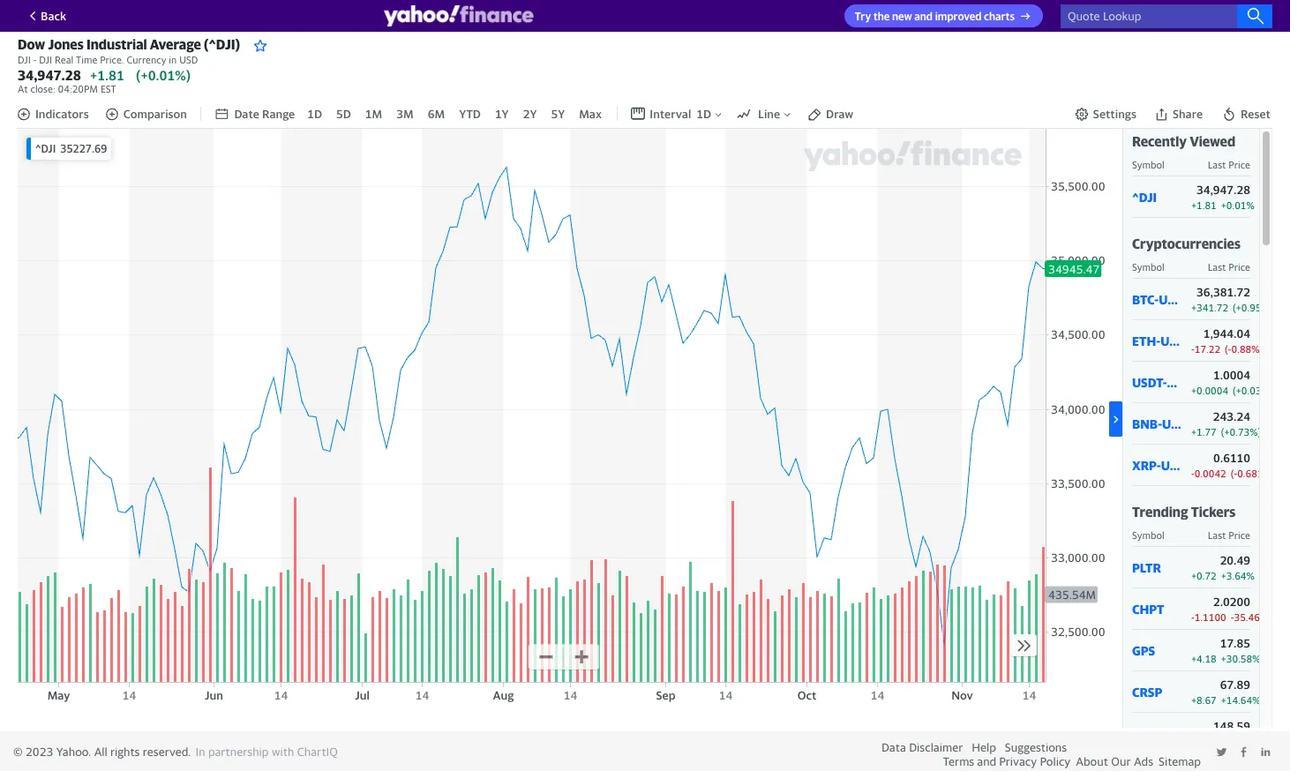 Task type: locate. For each thing, give the bounding box(es) containing it.
- inside 0.6110 -0.0042 (-0.6817%)
[[1192, 468, 1195, 479]]

close:
[[30, 83, 55, 95]]

data disclaimer help suggestions terms and privacy policy about our ads sitemap
[[882, 741, 1202, 769]]

usd for btc-
[[1159, 292, 1184, 307]]

5y button
[[550, 105, 567, 123]]

- for eth-usd
[[1192, 344, 1195, 355]]

0 vertical spatial 34,947.28
[[18, 67, 81, 83]]

- for xrp-usd
[[1192, 468, 1195, 479]]

©
[[13, 745, 23, 759]]

0 horizontal spatial dji
[[18, 54, 31, 65]]

34,947.28 inside 34,947.28 +1.81 +0.01%
[[1197, 183, 1251, 197]]

and inside data disclaimer help suggestions terms and privacy policy about our ads sitemap
[[978, 755, 997, 769]]

trending tickers
[[1133, 504, 1236, 520]]

- right eth-usd
[[1192, 344, 1195, 355]]

our
[[1112, 755, 1131, 769]]

1 horizontal spatial and
[[978, 755, 997, 769]]

+1.81 for 34,947.28 +1.81 +0.01%
[[1192, 200, 1217, 211]]

+1.77
[[1192, 426, 1217, 438]]

ads
[[1134, 755, 1154, 769]]

price
[[1229, 159, 1251, 170], [1229, 261, 1251, 273], [1229, 530, 1251, 541]]

time
[[76, 54, 97, 65]]

policy
[[1040, 755, 1071, 769]]

symbol up the btc-
[[1133, 261, 1165, 273]]

privacy
[[1000, 755, 1037, 769]]

34,947.28 for 34,947.28 +1.81
[[18, 67, 81, 83]]

last price for recently viewed
[[1208, 159, 1251, 170]]

2 vertical spatial price
[[1229, 530, 1251, 541]]

1 horizontal spatial ^dji
[[1133, 189, 1157, 204]]

nav element
[[215, 105, 604, 123]]

1m
[[365, 107, 382, 121]]

try the new and improved charts button
[[845, 4, 1044, 27]]

price for cryptocurrencies
[[1229, 261, 1251, 273]]

1 vertical spatial and
[[978, 755, 997, 769]]

1d right interval
[[697, 107, 712, 121]]

^dji down recently
[[1133, 189, 1157, 204]]

1d left 5d button
[[307, 107, 322, 121]]

148.59
[[1214, 720, 1251, 734]]

usd for xrp-
[[1162, 458, 1186, 473]]

04:20pm
[[58, 83, 98, 95]]

improved
[[936, 10, 982, 23]]

recently viewed
[[1133, 133, 1236, 149]]

1 vertical spatial last price
[[1208, 261, 1251, 273]]

sitemap
[[1159, 755, 1202, 769]]

data
[[882, 741, 906, 755]]

34,947.28 down "real"
[[18, 67, 81, 83]]

and right new
[[915, 10, 933, 23]]

+1.81 for 34,947.28 +1.81
[[90, 67, 124, 83]]

- right xrp-usd
[[1192, 468, 1195, 479]]

recently
[[1133, 133, 1187, 149]]

0 horizontal spatial 34,947.28
[[18, 67, 81, 83]]

+1.81 left +0.01%
[[1192, 200, 1217, 211]]

^dji inside right column element
[[1133, 189, 1157, 204]]

cryptocurrencies link
[[1133, 236, 1241, 252]]

2.0200 -1.1100 -35.46%
[[1192, 595, 1269, 623]]

0 vertical spatial last price
[[1208, 159, 1251, 170]]

243.24
[[1214, 410, 1251, 424]]

0 vertical spatial +1.81
[[90, 67, 124, 83]]

36,381.72 +341.72 (+0.95%)
[[1192, 285, 1274, 313]]

2 dji from the left
[[39, 54, 52, 65]]

recently viewed link
[[1133, 133, 1236, 149]]

dji down dow
[[18, 54, 31, 65]]

1d inside button
[[307, 107, 322, 121]]

^dji for ^dji 35227.69
[[35, 142, 56, 155]]

last price for cryptocurrencies
[[1208, 261, 1251, 273]]

- right chpt 'link'
[[1192, 612, 1195, 623]]

0 vertical spatial symbol
[[1133, 159, 1165, 170]]

- down 2.0200
[[1231, 612, 1235, 623]]

last down viewed
[[1208, 159, 1227, 170]]

symbol down recently
[[1133, 159, 1165, 170]]

0.6110 -0.0042 (-0.6817%)
[[1192, 451, 1281, 479]]

eth-usd
[[1133, 333, 1185, 348]]

1y button
[[493, 105, 511, 123]]

0 vertical spatial ^dji
[[35, 142, 56, 155]]

2 vertical spatial last
[[1208, 530, 1227, 541]]

last for trending tickers
[[1208, 530, 1227, 541]]

last price up 36,381.72
[[1208, 261, 1251, 273]]

last up 36,381.72
[[1208, 261, 1227, 273]]

+1.81 inside 34,947.28 +1.81 +0.01%
[[1192, 200, 1217, 211]]

2 last from the top
[[1208, 261, 1227, 273]]

dji left "real"
[[39, 54, 52, 65]]

show more image
[[1110, 413, 1123, 426]]

1 vertical spatial last
[[1208, 261, 1227, 273]]

1,944.04
[[1204, 327, 1251, 341]]

privacy policy link
[[1000, 755, 1071, 769]]

back button
[[18, 5, 73, 27]]

comparison
[[123, 107, 187, 121]]

3 last price from the top
[[1208, 530, 1251, 541]]

1 1d from the left
[[307, 107, 322, 121]]

2 vertical spatial last price
[[1208, 530, 1251, 541]]

2 vertical spatial symbol
[[1133, 530, 1165, 541]]

pltr link
[[1133, 560, 1183, 575]]

crsp
[[1133, 685, 1163, 700]]

settings
[[1094, 107, 1137, 121]]

usd
[[179, 54, 198, 65], [1159, 292, 1184, 307], [1161, 333, 1185, 348], [1168, 375, 1192, 390], [1163, 416, 1187, 431], [1162, 458, 1186, 473]]

34,947.28 up +0.01%
[[1197, 183, 1251, 197]]

^dji for ^dji
[[1133, 189, 1157, 204]]

0 vertical spatial price
[[1229, 159, 1251, 170]]

0 horizontal spatial 1d
[[307, 107, 322, 121]]

+0.72
[[1192, 570, 1217, 582]]

symbol
[[1133, 159, 1165, 170], [1133, 261, 1165, 273], [1133, 530, 1165, 541]]

(- inside 0.6110 -0.0042 (-0.6817%)
[[1231, 468, 1238, 479]]

2 symbol from the top
[[1133, 261, 1165, 273]]

0 horizontal spatial and
[[915, 10, 933, 23]]

price for recently viewed
[[1229, 159, 1251, 170]]

all
[[94, 745, 107, 759]]

price for trending tickers
[[1229, 530, 1251, 541]]

-
[[33, 54, 37, 65], [1192, 344, 1195, 355], [1192, 468, 1195, 479], [1192, 612, 1195, 623], [1231, 612, 1235, 623]]

^dji down indicators button
[[35, 142, 56, 155]]

3 price from the top
[[1229, 530, 1251, 541]]

btc-usd
[[1133, 292, 1184, 307]]

(+0.73%)
[[1222, 426, 1262, 438]]

last down tickers
[[1208, 530, 1227, 541]]

1 horizontal spatial +1.81
[[1192, 200, 1217, 211]]

price down viewed
[[1229, 159, 1251, 170]]

Quote Lookup text field
[[1061, 4, 1273, 28]]

1 vertical spatial symbol
[[1133, 261, 1165, 273]]

terms
[[944, 755, 975, 769]]

symbol for cryptocurrencies
[[1133, 261, 1165, 273]]

1 price from the top
[[1229, 159, 1251, 170]]

3 symbol from the top
[[1133, 530, 1165, 541]]

2 price from the top
[[1229, 261, 1251, 273]]

+1.81 down dji - dji real time price. currency in usd
[[90, 67, 124, 83]]

1 symbol from the top
[[1133, 159, 1165, 170]]

draw
[[826, 107, 854, 121]]

1 last from the top
[[1208, 159, 1227, 170]]

1 horizontal spatial dji
[[39, 54, 52, 65]]

at
[[18, 83, 28, 95]]

+1.81
[[90, 67, 124, 83], [1192, 200, 1217, 211]]

3 last from the top
[[1208, 530, 1227, 541]]

(- inside 1,944.04 -17.22 (-0.88%)
[[1225, 344, 1232, 355]]

^dji link
[[1133, 189, 1183, 204]]

1d
[[307, 107, 322, 121], [697, 107, 712, 121]]

2 1d from the left
[[697, 107, 712, 121]]

average
[[150, 36, 201, 52]]

real
[[55, 54, 73, 65]]

0 vertical spatial last
[[1208, 159, 1227, 170]]

2 last price from the top
[[1208, 261, 1251, 273]]

1 horizontal spatial 1d
[[697, 107, 712, 121]]

reset
[[1241, 107, 1271, 121]]

1 last price from the top
[[1208, 159, 1251, 170]]

1 vertical spatial (-
[[1231, 468, 1238, 479]]

line
[[758, 107, 781, 121]]

1 vertical spatial ^dji
[[1133, 189, 1157, 204]]

(- down 0.6110
[[1231, 468, 1238, 479]]

(-
[[1225, 344, 1232, 355], [1231, 468, 1238, 479]]

^dji 35227.69
[[35, 142, 107, 155]]

+341.72
[[1192, 302, 1229, 313]]

1 vertical spatial price
[[1229, 261, 1251, 273]]

last price up "20.49"
[[1208, 530, 1251, 541]]

3m
[[397, 107, 414, 121]]

(+0.95%)
[[1233, 302, 1274, 313]]

reserved.
[[143, 745, 191, 759]]

yahoo.
[[56, 745, 91, 759]]

35.46%
[[1235, 612, 1269, 623]]

share button
[[1153, 105, 1205, 123]]

and right terms
[[978, 755, 997, 769]]

0 horizontal spatial +1.81
[[90, 67, 124, 83]]

0 vertical spatial and
[[915, 10, 933, 23]]

1 horizontal spatial 34,947.28
[[1197, 183, 1251, 197]]

17.85
[[1221, 637, 1251, 651]]

6m
[[428, 107, 445, 121]]

price up "20.49"
[[1229, 530, 1251, 541]]

max button
[[578, 105, 604, 123]]

price up 36,381.72
[[1229, 261, 1251, 273]]

disclaimer
[[909, 741, 963, 755]]

34,947.28
[[18, 67, 81, 83], [1197, 183, 1251, 197]]

- inside 1,944.04 -17.22 (-0.88%)
[[1192, 344, 1195, 355]]

(- down the 1,944.04
[[1225, 344, 1232, 355]]

0 vertical spatial (-
[[1225, 344, 1232, 355]]

5d button
[[335, 105, 353, 123]]

rights
[[110, 745, 140, 759]]

0 horizontal spatial ^dji
[[35, 142, 56, 155]]

follow on linkedin image
[[1261, 747, 1272, 758]]

1y
[[495, 107, 509, 121]]

(^dji)
[[204, 36, 240, 52]]

share
[[1173, 107, 1203, 121]]

symbol down trending
[[1133, 530, 1165, 541]]

1 vertical spatial +1.81
[[1192, 200, 1217, 211]]

try
[[855, 10, 871, 23]]

xrp-
[[1133, 458, 1162, 473]]

1 vertical spatial 34,947.28
[[1197, 183, 1251, 197]]

interval 1d
[[650, 107, 712, 121]]

eth-
[[1133, 333, 1161, 348]]

last price down viewed
[[1208, 159, 1251, 170]]



Task type: vqa. For each thing, say whether or not it's contained in the screenshot.
third 14, from the bottom
no



Task type: describe. For each thing, give the bounding box(es) containing it.
1d button
[[306, 105, 324, 123]]

last price for trending tickers
[[1208, 530, 1251, 541]]

trending tickers link
[[1133, 504, 1236, 520]]

industrial
[[86, 36, 147, 52]]

+0.0004
[[1192, 385, 1229, 396]]

+8.67
[[1192, 695, 1217, 706]]

34,947.28 for 34,947.28 +1.81 +0.01%
[[1197, 183, 1251, 197]]

terms link
[[944, 755, 975, 769]]

charts
[[984, 10, 1015, 23]]

symbol for recently viewed
[[1133, 159, 1165, 170]]

trending
[[1133, 504, 1189, 520]]

date range
[[234, 107, 295, 121]]

5y
[[551, 107, 565, 121]]

follow on twitter image
[[1217, 747, 1228, 758]]

dji - dji real time price. currency in usd
[[18, 54, 198, 65]]

34,947.28 +1.81 +0.01%
[[1192, 183, 1255, 211]]

help link
[[972, 741, 997, 755]]

symbol for trending tickers
[[1133, 530, 1165, 541]]

1.0004
[[1214, 368, 1251, 382]]

5d
[[336, 107, 351, 121]]

yahoo finance logo image
[[384, 5, 534, 26]]

right column element
[[1123, 129, 1285, 772]]

help
[[972, 741, 997, 755]]

amat link
[[1133, 726, 1183, 741]]

jones
[[48, 36, 84, 52]]

cryptocurrencies
[[1133, 236, 1241, 252]]

eth-usd link
[[1133, 333, 1185, 348]]

indicators
[[35, 107, 89, 121]]

20.49 +0.72 +3.64%
[[1192, 554, 1255, 582]]

currency
[[127, 54, 166, 65]]

usdt-
[[1133, 375, 1168, 390]]

- down dow
[[33, 54, 37, 65]]

chart toolbar toolbar
[[17, 98, 1273, 129]]

67.89
[[1221, 678, 1251, 692]]

partnership
[[208, 745, 269, 759]]

© 2023 yahoo. all rights reserved. in partnership with chartiq
[[13, 745, 338, 759]]

ytd button
[[457, 105, 483, 123]]

- for chpt
[[1192, 612, 1195, 623]]

settings button
[[1075, 107, 1137, 121]]

price.
[[100, 54, 124, 65]]

in
[[196, 745, 205, 759]]

3m button
[[395, 105, 416, 123]]

1 dji from the left
[[18, 54, 31, 65]]

data disclaimer link
[[882, 741, 963, 755]]

gps link
[[1133, 643, 1183, 658]]

(+0.01%)
[[136, 67, 191, 83]]

follow on facebook image
[[1239, 747, 1250, 758]]

search image
[[1247, 7, 1265, 25]]

1,944.04 -17.22 (-0.88%)
[[1192, 327, 1264, 355]]

comparison button
[[105, 107, 187, 121]]

pltr
[[1133, 560, 1162, 575]]

17.22
[[1195, 344, 1221, 355]]

(+0.0371%)
[[1233, 385, 1285, 396]]

1.0004 +0.0004 (+0.0371%)
[[1192, 368, 1285, 396]]

usdt-usd link
[[1133, 375, 1192, 390]]

with
[[272, 745, 294, 759]]

(- for eth-usd
[[1225, 344, 1232, 355]]

1.1100
[[1195, 612, 1227, 623]]

usd for bnb-
[[1163, 416, 1187, 431]]

dow
[[18, 36, 45, 52]]

+0.01%
[[1222, 200, 1255, 211]]

bnb-usd link
[[1133, 416, 1187, 431]]

interval
[[650, 107, 692, 121]]

back
[[41, 9, 66, 23]]

2y
[[523, 107, 537, 121]]

+3.64%
[[1222, 570, 1255, 582]]

last for cryptocurrencies
[[1208, 261, 1227, 273]]

about
[[1076, 755, 1109, 769]]

viewed
[[1190, 133, 1236, 149]]

(- for xrp-usd
[[1231, 468, 1238, 479]]

36,381.72
[[1197, 285, 1251, 299]]

usd for eth-
[[1161, 333, 1185, 348]]

ytd
[[459, 107, 481, 121]]

chpt link
[[1133, 602, 1183, 617]]

suggestions link
[[1005, 741, 1067, 755]]

chpt
[[1133, 602, 1165, 617]]

date
[[234, 107, 259, 121]]

line button
[[737, 107, 793, 121]]

in
[[169, 54, 177, 65]]

20.49
[[1221, 554, 1251, 568]]

35227.69
[[60, 142, 107, 155]]

usd for usdt-
[[1168, 375, 1192, 390]]

0.88%)
[[1232, 344, 1264, 355]]

chartiq
[[297, 745, 338, 759]]

last for recently viewed
[[1208, 159, 1227, 170]]

btc-
[[1133, 292, 1159, 307]]

xrp-usd link
[[1133, 458, 1186, 473]]

67.89 +8.67 +14.64%
[[1192, 678, 1261, 706]]

17.85 +4.18 +30.58%
[[1192, 637, 1261, 665]]

+14.64%
[[1222, 695, 1261, 706]]

1m button
[[364, 105, 384, 123]]

range
[[262, 107, 295, 121]]

and inside try the new and improved charts button
[[915, 10, 933, 23]]

+4.18
[[1192, 653, 1217, 665]]



